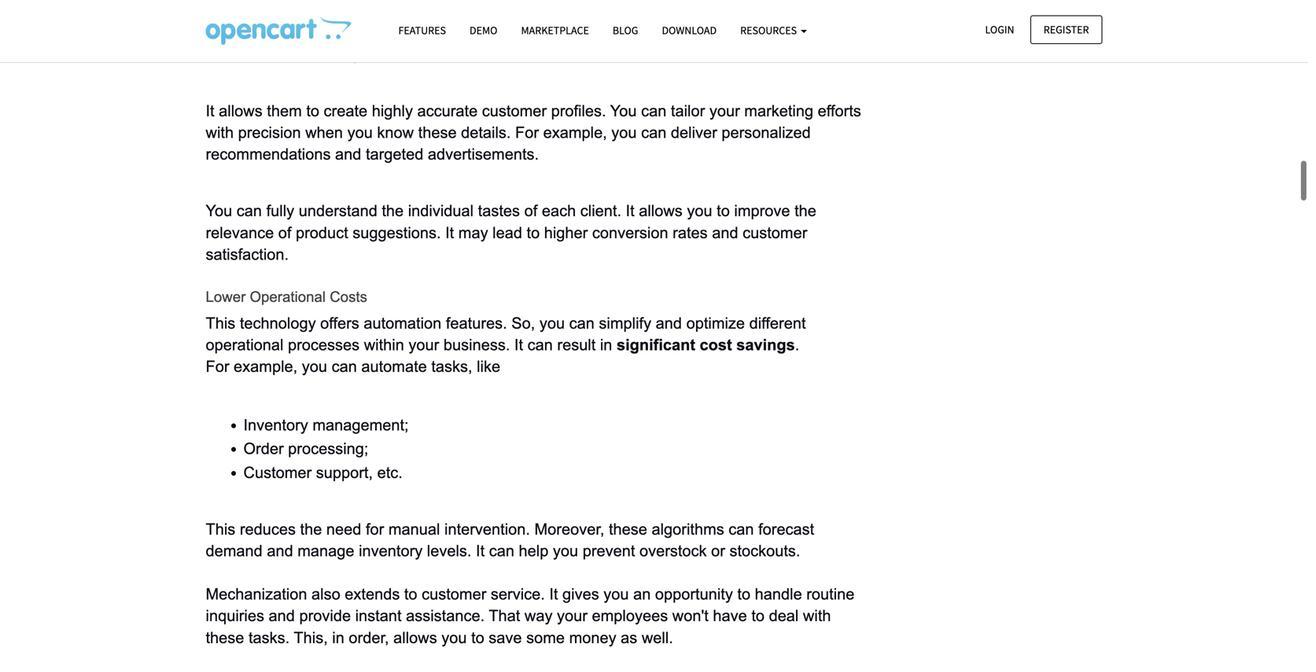 Task type: vqa. For each thing, say whether or not it's contained in the screenshot.
isenselabs link
no



Task type: describe. For each thing, give the bounding box(es) containing it.
blog
[[613, 23, 639, 37]]

overstock
[[640, 428, 707, 446]]

also for assistance.
[[206, 594, 235, 611]]

manual
[[389, 407, 440, 424]]

simplify
[[599, 201, 652, 218]]

this for this technology offers automation features. so, you can simplify and optimize different operational processes within your business. it can result in
[[206, 201, 236, 218]]

inquiries inside mechanization also extends to customer service. it allows you to handle routine inquiries and provide instant assistance. that way your employees won't have to deal with these tasks so if you want to boost and improve your sales, we recommend you take a look at this method.
[[656, 594, 715, 611]]

1 vertical spatial example,
[[234, 244, 298, 261]]

with inside it allows them to create highly accurate customer profiles. you can tailor your marketing efforts with precision when you know these details. for example, you can deliver personalized recommendations and targeted advertisements.
[[206, 10, 234, 27]]

processing;
[[288, 326, 369, 344]]

download
[[662, 23, 717, 37]]

reduces
[[240, 407, 296, 424]]

blog link
[[601, 17, 650, 44]]

targeted
[[366, 32, 424, 49]]

inventory management; order processing; customer support, etc.
[[244, 303, 413, 367]]

by
[[681, 572, 697, 589]]

automation
[[364, 201, 442, 218]]

.
[[795, 222, 800, 240]]

white
[[595, 572, 632, 589]]

in inside this technology offers automation features. so, you can simplify and optimize different operational processes within your business. it can result in
[[600, 222, 613, 240]]

assistance. inside mechanization also extends to customer service. it allows you to handle routine inquiries and provide instant assistance. that way your employees won't have to deal with these tasks so if you want to boost and improve your sales, we recommend you take a look at this method.
[[206, 616, 285, 633]]

can down processes
[[332, 244, 357, 261]]

for example, you can automate tasks, like
[[206, 244, 501, 261]]

in inside mechanization also extends to customer service. it gives you an opportunity to handle routine inquiries and provide instant assistance. that way your employees won't have to deal with these tasks. this, in order, allows you to save some money as well.
[[332, 515, 345, 533]]

features
[[399, 23, 446, 37]]

2 horizontal spatial the
[[795, 88, 817, 106]]

this
[[660, 637, 684, 655]]

resources link
[[729, 17, 819, 44]]

understand
[[299, 88, 378, 106]]

know
[[377, 10, 414, 27]]

1 vertical spatial for
[[206, 244, 229, 261]]

need
[[327, 407, 362, 424]]

you left the save
[[442, 515, 467, 533]]

marketplace link
[[510, 17, 601, 44]]

customer inside mechanization also extends to customer service. it gives you an opportunity to handle routine inquiries and provide instant assistance. that way your employees won't have to deal with these tasks. this, in order, allows you to save some money as well.
[[422, 472, 487, 489]]

1 vertical spatial like
[[312, 572, 336, 589]]

employees inside mechanization also extends to customer service. it allows you to handle routine inquiries and provide instant assistance. that way your employees won't have to deal with these tasks so if you want to boost and improve your sales, we recommend you take a look at this method.
[[392, 616, 468, 633]]

0 horizontal spatial of
[[278, 110, 292, 127]]

mechanization for instant
[[766, 572, 868, 589]]

order,
[[349, 515, 389, 533]]

extends for instant
[[345, 472, 400, 489]]

allows inside it allows them to create highly accurate customer profiles. you can tailor your marketing efforts with precision when you know these details. for example, you can deliver personalized recommendations and targeted advertisements.
[[219, 0, 263, 5]]

precision
[[238, 10, 301, 27]]

it inside it allows them to create highly accurate customer profiles. you can tailor your marketing efforts with precision when you know these details. for example, you can deliver personalized recommendations and targeted advertisements.
[[206, 0, 215, 5]]

etc.
[[377, 350, 403, 367]]

tasks.
[[249, 515, 290, 533]]

create
[[324, 0, 368, 5]]

help
[[519, 428, 549, 446]]

can left tailor
[[641, 0, 667, 5]]

for inside it allows them to create highly accurate customer profiles. you can tailor your marketing efforts with precision when you know these details. for example, you can deliver personalized recommendations and targeted advertisements.
[[516, 10, 539, 27]]

want
[[785, 616, 818, 633]]

your up sales,
[[357, 616, 387, 633]]

0 vertical spatial of
[[525, 88, 538, 106]]

marketing
[[745, 0, 814, 5]]

these inside it allows them to create highly accurate customer profiles. you can tailor your marketing efforts with precision when you know these details. for example, you can deliver personalized recommendations and targeted advertisements.
[[418, 10, 457, 27]]

improve inside mechanization also extends to customer service. it allows you to handle routine inquiries and provide instant assistance. that way your employees won't have to deal with these tasks so if you want to boost and improve your sales, we recommend you take a look at this method.
[[279, 637, 335, 655]]

you down processes
[[302, 244, 327, 261]]

business.
[[444, 222, 510, 240]]

it inside mechanization also extends to customer service. it gives you an opportunity to handle routine inquiries and provide instant assistance. that way your employees won't have to deal with these tasks. this, in order, allows you to save some money as well.
[[550, 472, 558, 489]]

it allows them to create highly accurate customer profiles. you can tailor your marketing efforts with precision when you know these details. for example, you can deliver personalized recommendations and targeted advertisements.
[[206, 0, 866, 49]]

1 horizontal spatial the
[[382, 88, 404, 106]]

you left use
[[445, 572, 471, 589]]

handle inside mechanization also extends to customer service. it allows you to handle routine inquiries and provide instant assistance. that way your employees won't have to deal with these tasks so if you want to boost and improve your sales, we recommend you take a look at this method.
[[552, 594, 599, 611]]

with inside mechanization also extends to customer service. it allows you to handle routine inquiries and provide instant assistance. that way your employees won't have to deal with these tasks so if you want to boost and improve your sales, we recommend you take a look at this method.
[[603, 616, 631, 633]]

we would also like to recommend you use llm in retail white paper by rinf.tech.
[[206, 572, 762, 589]]

improve inside you can fully understand the individual tastes of each client. it allows you to improve the relevance of product suggestions. it may lead to higher conversion rates and customer satisfaction.
[[735, 88, 791, 106]]

lead
[[493, 110, 523, 127]]

well.
[[642, 515, 674, 533]]

or
[[712, 428, 726, 446]]

it inside this technology offers automation features. so, you can simplify and optimize different operational processes within your business. it can result in
[[515, 222, 523, 240]]

tasks,
[[432, 244, 473, 261]]

have inside mechanization also extends to customer service. it allows you to handle routine inquiries and provide instant assistance. that way your employees won't have to deal with these tasks so if you want to boost and improve your sales, we recommend you take a look at this method.
[[513, 616, 547, 633]]

llm in retail white paper by rinf.tech. link
[[505, 571, 762, 591]]

satisfaction.
[[206, 132, 289, 149]]

an
[[634, 472, 651, 489]]

retail
[[556, 572, 590, 589]]

to inside it allows them to create highly accurate customer profiles. you can tailor your marketing efforts with precision when you know these details. for example, you can deliver personalized recommendations and targeted advertisements.
[[306, 0, 320, 5]]

levels.
[[427, 428, 472, 446]]

management;
[[313, 303, 409, 320]]

save
[[489, 515, 522, 533]]

can down so,
[[528, 222, 553, 240]]

sales,
[[375, 637, 416, 655]]

highly
[[372, 0, 413, 5]]

and right boost
[[249, 637, 275, 655]]

demo link
[[458, 17, 510, 44]]

may
[[459, 110, 488, 127]]

support,
[[316, 350, 373, 367]]

routine inside mechanization also extends to customer service. it allows you to handle routine inquiries and provide instant assistance. that way your employees won't have to deal with these tasks so if you want to boost and improve your sales, we recommend you take a look at this method.
[[604, 594, 652, 611]]

operational
[[206, 222, 284, 240]]

you down llm
[[505, 594, 530, 611]]

optimize
[[687, 201, 745, 218]]

processes
[[288, 222, 360, 240]]

significant
[[617, 222, 696, 240]]

can down intervention.
[[489, 428, 515, 446]]

tastes
[[478, 88, 520, 106]]

this for this reduces the need for manual intervention. moreover, these algorithms can forecast demand and manage inventory levels. it can help you prevent overstock or stockouts.
[[206, 407, 236, 424]]

for
[[366, 407, 384, 424]]

0 vertical spatial recommend
[[358, 572, 441, 589]]

boost
[[206, 637, 244, 655]]

integrating artificial intelligence in e-commerce operations image
[[206, 17, 351, 45]]

them
[[267, 0, 302, 5]]

routine inside mechanization also extends to customer service. it gives you an opportunity to handle routine inquiries and provide instant assistance. that way your employees won't have to deal with these tasks. this, in order, allows you to save some money as well.
[[807, 472, 855, 489]]

mechanization also extends to customer service. it gives you an opportunity to handle routine inquiries and provide instant assistance. that way your employees won't have to deal with these tasks. this, in order, allows you to save some money as well.
[[206, 472, 859, 533]]

login link
[[972, 15, 1028, 44]]

different
[[750, 201, 806, 218]]

details.
[[461, 10, 511, 27]]

it up conversion
[[626, 88, 635, 106]]

and inside it allows them to create highly accurate customer profiles. you can tailor your marketing efforts with precision when you know these details. for example, you can deliver personalized recommendations and targeted advertisements.
[[335, 32, 362, 49]]

order
[[244, 326, 284, 344]]

2 vertical spatial in
[[540, 572, 552, 589]]

deliver
[[671, 10, 718, 27]]

prevent
[[583, 428, 635, 446]]

use
[[475, 572, 500, 589]]

mechanization also extends to customer service. it allows you to handle routine inquiries and provide instant assistance. that way your employees won't have to deal with these tasks so if you want to boost and improve your sales, we recommend you take a look at this method.
[[206, 572, 872, 655]]

have inside mechanization also extends to customer service. it gives you an opportunity to handle routine inquiries and provide instant assistance. that way your employees won't have to deal with these tasks. this, in order, allows you to save some money as well.
[[713, 494, 747, 511]]

service. for employees
[[385, 594, 439, 611]]

inventory
[[244, 303, 308, 320]]

client.
[[581, 88, 622, 106]]

1 vertical spatial also
[[279, 572, 308, 589]]

llm
[[505, 572, 535, 589]]

result
[[557, 222, 596, 240]]

you left take
[[532, 637, 557, 655]]

way inside mechanization also extends to customer service. it allows you to handle routine inquiries and provide instant assistance. that way your employees won't have to deal with these tasks so if you want to boost and improve your sales, we recommend you take a look at this method.
[[324, 616, 352, 633]]

savings
[[737, 222, 795, 240]]

deal inside mechanization also extends to customer service. it gives you an opportunity to handle routine inquiries and provide instant assistance. that way your employees won't have to deal with these tasks. this, in order, allows you to save some money as well.
[[769, 494, 799, 511]]



Task type: locate. For each thing, give the bounding box(es) containing it.
1 vertical spatial won't
[[472, 616, 509, 633]]

with inside mechanization also extends to customer service. it gives you an opportunity to handle routine inquiries and provide instant assistance. that way your employees won't have to deal with these tasks. this, in order, allows you to save some money as well.
[[803, 494, 831, 511]]

1 vertical spatial have
[[513, 616, 547, 633]]

your left sales,
[[340, 637, 370, 655]]

1 horizontal spatial won't
[[673, 494, 709, 511]]

product
[[296, 110, 348, 127]]

and down rinf.tech.
[[719, 594, 746, 611]]

we
[[206, 572, 229, 589]]

your down the gives
[[557, 494, 588, 511]]

provide
[[299, 494, 351, 511], [750, 594, 802, 611]]

also inside mechanization also extends to customer service. it gives you an opportunity to handle routine inquiries and provide instant assistance. that way your employees won't have to deal with these tasks. this, in order, allows you to save some money as well.
[[312, 472, 341, 489]]

0 horizontal spatial service.
[[385, 594, 439, 611]]

so
[[719, 616, 739, 633]]

significant cost savings .
[[617, 222, 804, 240]]

1 vertical spatial provide
[[750, 594, 802, 611]]

for down operational
[[206, 244, 229, 261]]

0 vertical spatial routine
[[807, 472, 855, 489]]

1 vertical spatial inquiries
[[656, 594, 715, 611]]

the inside the this reduces the need for manual intervention. moreover, these algorithms can forecast demand and manage inventory levels. it can help you prevent overstock or stockouts.
[[300, 407, 322, 424]]

0 horizontal spatial have
[[513, 616, 547, 633]]

employees up as
[[592, 494, 668, 511]]

would
[[233, 572, 275, 589]]

and down reduces
[[267, 428, 293, 446]]

1 horizontal spatial handle
[[755, 472, 802, 489]]

0 horizontal spatial instant
[[355, 494, 402, 511]]

download link
[[650, 17, 729, 44]]

you inside the this reduces the need for manual intervention. moreover, these algorithms can forecast demand and manage inventory levels. it can help you prevent overstock or stockouts.
[[553, 428, 579, 446]]

0 vertical spatial mechanization
[[206, 472, 307, 489]]

1 horizontal spatial with
[[603, 616, 631, 633]]

also down we
[[206, 594, 235, 611]]

you up 'rates'
[[687, 88, 713, 106]]

also
[[312, 472, 341, 489], [279, 572, 308, 589], [206, 594, 235, 611]]

these inside the this reduces the need for manual intervention. moreover, these algorithms can forecast demand and manage inventory levels. it can help you prevent overstock or stockouts.
[[609, 407, 648, 424]]

the up manage
[[300, 407, 322, 424]]

0 vertical spatial have
[[713, 494, 747, 511]]

like down this,
[[312, 572, 336, 589]]

you inside this technology offers automation features. so, you can simplify and optimize different operational processes within your business. it can result in
[[540, 201, 565, 218]]

you inside you can fully understand the individual tastes of each client. it allows you to improve the relevance of product suggestions. it may lead to higher conversion rates and customer satisfaction.
[[687, 88, 713, 106]]

assistance. up boost
[[206, 616, 285, 633]]

0 vertical spatial extends
[[345, 472, 400, 489]]

0 horizontal spatial mechanization
[[206, 472, 307, 489]]

assistance.
[[406, 494, 485, 511], [206, 616, 285, 633]]

you up blog
[[611, 0, 637, 5]]

1 horizontal spatial instant
[[806, 594, 852, 611]]

and up tasks.
[[269, 494, 295, 511]]

relevance
[[206, 110, 274, 127]]

this up the demand
[[206, 407, 236, 424]]

mechanization inside mechanization also extends to customer service. it allows you to handle routine inquiries and provide instant assistance. that way your employees won't have to deal with these tasks so if you want to boost and improve your sales, we recommend you take a look at this method.
[[766, 572, 868, 589]]

0 horizontal spatial assistance.
[[206, 616, 285, 633]]

and inside mechanization also extends to customer service. it gives you an opportunity to handle routine inquiries and provide instant assistance. that way your employees won't have to deal with these tasks. this, in order, allows you to save some money as well.
[[269, 494, 295, 511]]

instant up want
[[806, 594, 852, 611]]

you right so,
[[540, 201, 565, 218]]

your down the automation
[[409, 222, 439, 240]]

you left an
[[604, 472, 629, 489]]

1 horizontal spatial inquiries
[[656, 594, 715, 611]]

provide up want
[[750, 594, 802, 611]]

have down llm
[[513, 616, 547, 633]]

0 vertical spatial in
[[600, 222, 613, 240]]

it inside the this reduces the need for manual intervention. moreover, these algorithms can forecast demand and manage inventory levels. it can help you prevent overstock or stockouts.
[[476, 428, 485, 446]]

also inside mechanization also extends to customer service. it allows you to handle routine inquiries and provide instant assistance. that way your employees won't have to deal with these tasks so if you want to boost and improve your sales, we recommend you take a look at this method.
[[206, 594, 235, 611]]

and up the significant
[[656, 201, 682, 218]]

1 horizontal spatial employees
[[592, 494, 668, 511]]

0 horizontal spatial deal
[[569, 616, 599, 633]]

0 vertical spatial assistance.
[[406, 494, 485, 511]]

intervention.
[[445, 407, 530, 424]]

your inside this technology offers automation features. so, you can simplify and optimize different operational processes within your business. it can result in
[[409, 222, 439, 240]]

instant up order,
[[355, 494, 402, 511]]

the
[[382, 88, 404, 106], [795, 88, 817, 106], [300, 407, 322, 424]]

employees up we
[[392, 616, 468, 633]]

like down business.
[[477, 244, 501, 261]]

this technology offers automation features. so, you can simplify and optimize different operational processes within your business. it can result in
[[206, 201, 811, 240]]

0 horizontal spatial also
[[206, 594, 235, 611]]

1 horizontal spatial improve
[[735, 88, 791, 106]]

1 vertical spatial in
[[332, 515, 345, 533]]

can inside you can fully understand the individual tastes of each client. it allows you to improve the relevance of product suggestions. it may lead to higher conversion rates and customer satisfaction.
[[237, 88, 262, 106]]

you down the create
[[348, 10, 373, 27]]

customer inside you can fully understand the individual tastes of each client. it allows you to improve the relevance of product suggestions. it may lead to higher conversion rates and customer satisfaction.
[[743, 110, 808, 127]]

service. inside mechanization also extends to customer service. it gives you an opportunity to handle routine inquiries and provide instant assistance. that way your employees won't have to deal with these tasks. this, in order, allows you to save some money as well.
[[491, 472, 545, 489]]

for right details.
[[516, 10, 539, 27]]

0 vertical spatial employees
[[592, 494, 668, 511]]

employees
[[592, 494, 668, 511], [392, 616, 468, 633]]

like
[[477, 244, 501, 261], [312, 572, 336, 589]]

tasks
[[678, 616, 715, 633]]

deal down stockouts. on the right
[[769, 494, 799, 511]]

1 horizontal spatial have
[[713, 494, 747, 511]]

have
[[713, 494, 747, 511], [513, 616, 547, 633]]

features link
[[387, 17, 458, 44]]

2 this from the top
[[206, 407, 236, 424]]

also for provide
[[312, 472, 341, 489]]

can
[[641, 0, 667, 5], [641, 10, 667, 27], [237, 88, 262, 106], [569, 201, 595, 218], [528, 222, 553, 240], [332, 244, 357, 261], [729, 407, 754, 424], [489, 428, 515, 446]]

when
[[306, 10, 343, 27]]

2 horizontal spatial in
[[600, 222, 613, 240]]

customer inside mechanization also extends to customer service. it allows you to handle routine inquiries and provide instant assistance. that way your employees won't have to deal with these tasks so if you want to boost and improve your sales, we recommend you take a look at this method.
[[316, 594, 381, 611]]

register
[[1044, 22, 1090, 37]]

paper
[[636, 572, 676, 589]]

extends inside mechanization also extends to customer service. it gives you an opportunity to handle routine inquiries and provide instant assistance. that way your employees won't have to deal with these tasks. this, in order, allows you to save some money as well.
[[345, 472, 400, 489]]

the down resources link
[[795, 88, 817, 106]]

won't down use
[[472, 616, 509, 633]]

0 horizontal spatial in
[[332, 515, 345, 533]]

allows inside you can fully understand the individual tastes of each client. it allows you to improve the relevance of product suggestions. it may lead to higher conversion rates and customer satisfaction.
[[639, 88, 683, 106]]

we
[[420, 637, 440, 655]]

0 vertical spatial improve
[[735, 88, 791, 106]]

inquiries up tasks.
[[206, 494, 264, 511]]

0 horizontal spatial inquiries
[[206, 494, 264, 511]]

assistance. inside mechanization also extends to customer service. it gives you an opportunity to handle routine inquiries and provide instant assistance. that way your employees won't have to deal with these tasks. this, in order, allows you to save some money as well.
[[406, 494, 485, 511]]

register link
[[1031, 15, 1103, 44]]

at
[[642, 637, 655, 655]]

extends for that
[[239, 594, 294, 611]]

fully
[[266, 88, 294, 106]]

efforts
[[818, 0, 862, 5]]

of down fully
[[278, 110, 292, 127]]

0 horizontal spatial like
[[312, 572, 336, 589]]

these left tasks.
[[206, 515, 244, 533]]

1 horizontal spatial routine
[[807, 472, 855, 489]]

that inside mechanization also extends to customer service. it allows you to handle routine inquiries and provide instant assistance. that way your employees won't have to deal with these tasks so if you want to boost and improve your sales, we recommend you take a look at this method.
[[289, 616, 320, 633]]

recommendations
[[206, 32, 331, 49]]

moreover,
[[535, 407, 605, 424]]

can up relevance
[[237, 88, 262, 106]]

your up deliver
[[710, 0, 740, 5]]

1 vertical spatial routine
[[604, 594, 652, 611]]

0 horizontal spatial way
[[324, 616, 352, 633]]

and right 'rates'
[[712, 110, 739, 127]]

1 vertical spatial employees
[[392, 616, 468, 633]]

0 vertical spatial provide
[[299, 494, 351, 511]]

instant
[[355, 494, 402, 511], [806, 594, 852, 611]]

service. inside mechanization also extends to customer service. it allows you to handle routine inquiries and provide instant assistance. that way your employees won't have to deal with these tasks so if you want to boost and improve your sales, we recommend you take a look at this method.
[[385, 594, 439, 611]]

0 horizontal spatial with
[[206, 10, 234, 27]]

advertisements.
[[428, 32, 539, 49]]

1 horizontal spatial provide
[[750, 594, 802, 611]]

1 horizontal spatial recommend
[[445, 637, 528, 655]]

0 horizontal spatial won't
[[472, 616, 509, 633]]

won't inside mechanization also extends to customer service. it allows you to handle routine inquiries and provide instant assistance. that way your employees won't have to deal with these tasks so if you want to boost and improve your sales, we recommend you take a look at this method.
[[472, 616, 509, 633]]

in right this,
[[332, 515, 345, 533]]

1 vertical spatial improve
[[279, 637, 335, 655]]

1 horizontal spatial example,
[[543, 10, 607, 27]]

can up stockouts. on the right
[[729, 407, 754, 424]]

2 vertical spatial also
[[206, 594, 235, 611]]

your inside mechanization also extends to customer service. it gives you an opportunity to handle routine inquiries and provide instant assistance. that way your employees won't have to deal with these tasks. this, in order, allows you to save some money as well.
[[557, 494, 588, 511]]

service. for way
[[491, 472, 545, 489]]

have down 'opportunity'
[[713, 494, 747, 511]]

extends inside mechanization also extends to customer service. it allows you to handle routine inquiries and provide instant assistance. that way your employees won't have to deal with these tasks so if you want to boost and improve your sales, we recommend you take a look at this method.
[[239, 594, 294, 611]]

customer
[[244, 350, 312, 367]]

0 vertical spatial this
[[206, 201, 236, 218]]

opportunity
[[655, 472, 733, 489]]

login
[[986, 22, 1015, 37]]

recommend
[[358, 572, 441, 589], [445, 637, 528, 655]]

and inside the this reduces the need for manual intervention. moreover, these algorithms can forecast demand and manage inventory levels. it can help you prevent overstock or stockouts.
[[267, 428, 293, 446]]

money
[[569, 515, 617, 533]]

mechanization for and
[[206, 472, 307, 489]]

these inside mechanization also extends to customer service. it gives you an opportunity to handle routine inquiries and provide instant assistance. that way your employees won't have to deal with these tasks. this, in order, allows you to save some money as well.
[[206, 515, 244, 533]]

0 vertical spatial for
[[516, 10, 539, 27]]

personalized
[[722, 10, 811, 27]]

also down manage
[[312, 472, 341, 489]]

you right the if
[[755, 616, 781, 633]]

1 vertical spatial recommend
[[445, 637, 528, 655]]

0 horizontal spatial example,
[[234, 244, 298, 261]]

in right llm
[[540, 572, 552, 589]]

tailor
[[671, 0, 705, 5]]

it up 'recommendations'
[[206, 0, 215, 5]]

extends down would
[[239, 594, 294, 611]]

1 horizontal spatial for
[[516, 10, 539, 27]]

0 horizontal spatial that
[[289, 616, 320, 633]]

conversion
[[593, 110, 669, 127]]

each
[[542, 88, 576, 106]]

mechanization up tasks.
[[206, 472, 307, 489]]

as
[[621, 515, 638, 533]]

and down when
[[335, 32, 362, 49]]

these up at at the bottom
[[635, 616, 674, 633]]

1 horizontal spatial way
[[525, 494, 553, 511]]

you left the download
[[612, 10, 637, 27]]

customer
[[482, 0, 547, 5], [743, 110, 808, 127], [422, 472, 487, 489], [316, 594, 381, 611]]

deal up take
[[569, 616, 599, 633]]

in down 'simplify'
[[600, 222, 613, 240]]

handle
[[755, 472, 802, 489], [552, 594, 599, 611]]

0 vertical spatial like
[[477, 244, 501, 261]]

won't down 'opportunity'
[[673, 494, 709, 511]]

improve
[[735, 88, 791, 106], [279, 637, 335, 655]]

1 horizontal spatial of
[[525, 88, 538, 106]]

1 vertical spatial this
[[206, 407, 236, 424]]

take
[[562, 637, 592, 655]]

it down so,
[[515, 222, 523, 240]]

you up relevance
[[206, 88, 232, 106]]

1 vertical spatial assistance.
[[206, 616, 285, 633]]

look
[[609, 637, 638, 655]]

provide up this,
[[299, 494, 351, 511]]

can up result
[[569, 201, 595, 218]]

0 horizontal spatial handle
[[552, 594, 599, 611]]

it down we would also like to recommend you use llm in retail white paper by rinf.tech. at bottom
[[444, 594, 452, 611]]

employees inside mechanization also extends to customer service. it gives you an opportunity to handle routine inquiries and provide instant assistance. that way your employees won't have to deal with these tasks. this, in order, allows you to save some money as well.
[[592, 494, 668, 511]]

it left the gives
[[550, 472, 558, 489]]

with
[[206, 10, 234, 27], [803, 494, 831, 511], [603, 616, 631, 633]]

it inside mechanization also extends to customer service. it allows you to handle routine inquiries and provide instant assistance. that way your employees won't have to deal with these tasks so if you want to boost and improve your sales, we recommend you take a look at this method.
[[444, 594, 452, 611]]

these down accurate
[[418, 10, 457, 27]]

extends
[[345, 472, 400, 489], [239, 594, 294, 611]]

2 vertical spatial with
[[603, 616, 631, 633]]

extends up order,
[[345, 472, 400, 489]]

1 horizontal spatial that
[[489, 494, 520, 511]]

0 horizontal spatial you
[[206, 88, 232, 106]]

handle inside mechanization also extends to customer service. it gives you an opportunity to handle routine inquiries and provide instant assistance. that way your employees won't have to deal with these tasks. this, in order, allows you to save some money as well.
[[755, 472, 802, 489]]

these up 'prevent'
[[609, 407, 648, 424]]

of left each
[[525, 88, 538, 106]]

rates
[[673, 110, 708, 127]]

0 vertical spatial inquiries
[[206, 494, 264, 511]]

deal
[[769, 494, 799, 511], [569, 616, 599, 633]]

rinf.tech.
[[702, 572, 762, 589]]

1 vertical spatial service.
[[385, 594, 439, 611]]

you inside it allows them to create highly accurate customer profiles. you can tailor your marketing efforts with precision when you know these details. for example, you can deliver personalized recommendations and targeted advertisements.
[[611, 0, 637, 5]]

2 horizontal spatial with
[[803, 494, 831, 511]]

that inside mechanization also extends to customer service. it gives you an opportunity to handle routine inquiries and provide instant assistance. that way your employees won't have to deal with these tasks. this, in order, allows you to save some money as well.
[[489, 494, 520, 511]]

you inside you can fully understand the individual tastes of each client. it allows you to improve the relevance of product suggestions. it may lead to higher conversion rates and customer satisfaction.
[[206, 88, 232, 106]]

inventory
[[359, 428, 423, 446]]

1 vertical spatial you
[[206, 88, 232, 106]]

allows
[[219, 0, 263, 5], [639, 88, 683, 106], [394, 515, 437, 533], [457, 594, 501, 611]]

these inside mechanization also extends to customer service. it allows you to handle routine inquiries and provide instant assistance. that way your employees won't have to deal with these tasks so if you want to boost and improve your sales, we recommend you take a look at this method.
[[635, 616, 674, 633]]

instant inside mechanization also extends to customer service. it allows you to handle routine inquiries and provide instant assistance. that way your employees won't have to deal with these tasks so if you want to boost and improve your sales, we recommend you take a look at this method.
[[806, 594, 852, 611]]

1 vertical spatial with
[[803, 494, 831, 511]]

1 horizontal spatial like
[[477, 244, 501, 261]]

deal inside mechanization also extends to customer service. it allows you to handle routine inquiries and provide instant assistance. that way your employees won't have to deal with these tasks so if you want to boost and improve your sales, we recommend you take a look at this method.
[[569, 616, 599, 633]]

allows inside mechanization also extends to customer service. it gives you an opportunity to handle routine inquiries and provide instant assistance. that way your employees won't have to deal with these tasks. this, in order, allows you to save some money as well.
[[394, 515, 437, 533]]

1 horizontal spatial assistance.
[[406, 494, 485, 511]]

1 horizontal spatial you
[[611, 0, 637, 5]]

1 horizontal spatial extends
[[345, 472, 400, 489]]

0 horizontal spatial the
[[300, 407, 322, 424]]

allows right order,
[[394, 515, 437, 533]]

method.
[[689, 637, 746, 655]]

automate
[[362, 244, 427, 261]]

example, inside it allows them to create highly accurate customer profiles. you can tailor your marketing efforts with precision when you know these details. for example, you can deliver personalized recommendations and targeted advertisements.
[[543, 10, 607, 27]]

example, down operational
[[234, 244, 298, 261]]

allows up the precision
[[219, 0, 263, 5]]

0 horizontal spatial routine
[[604, 594, 652, 611]]

mechanization inside mechanization also extends to customer service. it gives you an opportunity to handle routine inquiries and provide instant assistance. that way your employees won't have to deal with these tasks. this, in order, allows you to save some money as well.
[[206, 472, 307, 489]]

your inside it allows them to create highly accurate customer profiles. you can tailor your marketing efforts with precision when you know these details. for example, you can deliver personalized recommendations and targeted advertisements.
[[710, 0, 740, 5]]

inquiries down 'by'
[[656, 594, 715, 611]]

mechanization up want
[[766, 572, 868, 589]]

recommend down order,
[[358, 572, 441, 589]]

can right blog
[[641, 10, 667, 27]]

way inside mechanization also extends to customer service. it gives you an opportunity to handle routine inquiries and provide instant assistance. that way your employees won't have to deal with these tasks. this, in order, allows you to save some money as well.
[[525, 494, 553, 511]]

customer inside it allows them to create highly accurate customer profiles. you can tailor your marketing efforts with precision when you know these details. for example, you can deliver personalized recommendations and targeted advertisements.
[[482, 0, 547, 5]]

0 vertical spatial won't
[[673, 494, 709, 511]]

0 vertical spatial instant
[[355, 494, 402, 511]]

allows inside mechanization also extends to customer service. it allows you to handle routine inquiries and provide instant assistance. that way your employees won't have to deal with these tasks so if you want to boost and improve your sales, we recommend you take a look at this method.
[[457, 594, 501, 611]]

example,
[[543, 10, 607, 27], [234, 244, 298, 261]]

won't inside mechanization also extends to customer service. it gives you an opportunity to handle routine inquiries and provide instant assistance. that way your employees won't have to deal with these tasks. this, in order, allows you to save some money as well.
[[673, 494, 709, 511]]

accurate
[[417, 0, 478, 5]]

instant inside mechanization also extends to customer service. it gives you an opportunity to handle routine inquiries and provide instant assistance. that way your employees won't have to deal with these tasks. this, in order, allows you to save some money as well.
[[355, 494, 402, 511]]

and inside this technology offers automation features. so, you can simplify and optimize different operational processes within your business. it can result in
[[656, 201, 682, 218]]

0 vertical spatial with
[[206, 10, 234, 27]]

1 vertical spatial mechanization
[[766, 572, 868, 589]]

0 horizontal spatial for
[[206, 244, 229, 261]]

it down individual
[[446, 110, 454, 127]]

0 horizontal spatial employees
[[392, 616, 468, 633]]

the up suggestions.
[[382, 88, 404, 106]]

service. up sales,
[[385, 594, 439, 611]]

allows down we would also like to recommend you use llm in retail white paper by rinf.tech. at bottom
[[457, 594, 501, 611]]

provide inside mechanization also extends to customer service. it gives you an opportunity to handle routine inquiries and provide instant assistance. that way your employees won't have to deal with these tasks. this, in order, allows you to save some money as well.
[[299, 494, 351, 511]]

this up operational
[[206, 201, 236, 218]]

and inside you can fully understand the individual tastes of each client. it allows you to improve the relevance of product suggestions. it may lead to higher conversion rates and customer satisfaction.
[[712, 110, 739, 127]]

1 horizontal spatial service.
[[491, 472, 545, 489]]

1 vertical spatial extends
[[239, 594, 294, 611]]

provide inside mechanization also extends to customer service. it allows you to handle routine inquiries and provide instant assistance. that way your employees won't have to deal with these tasks so if you want to boost and improve your sales, we recommend you take a look at this method.
[[750, 594, 802, 611]]

0 vertical spatial you
[[611, 0, 637, 5]]

service. up the save
[[491, 472, 545, 489]]

1 vertical spatial way
[[324, 616, 352, 633]]

0 horizontal spatial improve
[[279, 637, 335, 655]]

1 horizontal spatial mechanization
[[766, 572, 868, 589]]

algorithms
[[652, 407, 725, 424]]

0 vertical spatial also
[[312, 472, 341, 489]]

allows up 'rates'
[[639, 88, 683, 106]]

so,
[[512, 201, 535, 218]]

cost
[[700, 222, 732, 240]]

and
[[335, 32, 362, 49], [712, 110, 739, 127], [656, 201, 682, 218], [267, 428, 293, 446], [269, 494, 295, 511], [719, 594, 746, 611], [249, 637, 275, 655]]

suggestions.
[[353, 110, 441, 127]]

example, down profiles.
[[543, 10, 607, 27]]

assistance. down levels.
[[406, 494, 485, 511]]

1 vertical spatial instant
[[806, 594, 852, 611]]

profiles.
[[551, 0, 606, 5]]

0 vertical spatial way
[[525, 494, 553, 511]]

inquiries
[[206, 494, 264, 511], [656, 594, 715, 611]]

inquiries inside mechanization also extends to customer service. it gives you an opportunity to handle routine inquiries and provide instant assistance. that way your employees won't have to deal with these tasks. this, in order, allows you to save some money as well.
[[206, 494, 264, 511]]

this inside this technology offers automation features. so, you can simplify and optimize different operational processes within your business. it can result in
[[206, 201, 236, 218]]

1 vertical spatial deal
[[569, 616, 599, 633]]

1 horizontal spatial in
[[540, 572, 552, 589]]

it down intervention.
[[476, 428, 485, 446]]

also right would
[[279, 572, 308, 589]]

you down "moreover,"
[[553, 428, 579, 446]]

forecast
[[759, 407, 815, 424]]

1 this from the top
[[206, 201, 236, 218]]

0 horizontal spatial extends
[[239, 594, 294, 611]]

1 vertical spatial handle
[[552, 594, 599, 611]]

handle down stockouts. on the right
[[755, 472, 802, 489]]

a
[[596, 637, 605, 655]]

0 vertical spatial example,
[[543, 10, 607, 27]]

this inside the this reduces the need for manual intervention. moreover, these algorithms can forecast demand and manage inventory levels. it can help you prevent overstock or stockouts.
[[206, 407, 236, 424]]

gives
[[563, 472, 599, 489]]

you
[[348, 10, 373, 27], [612, 10, 637, 27], [687, 88, 713, 106], [540, 201, 565, 218], [302, 244, 327, 261], [553, 428, 579, 446], [604, 472, 629, 489], [442, 515, 467, 533], [445, 572, 471, 589], [505, 594, 530, 611], [755, 616, 781, 633], [532, 637, 557, 655]]

recommend inside mechanization also extends to customer service. it allows you to handle routine inquiries and provide instant assistance. that way your employees won't have to deal with these tasks so if you want to boost and improve your sales, we recommend you take a look at this method.
[[445, 637, 528, 655]]

recommend right we
[[445, 637, 528, 655]]

handle down retail on the left bottom of the page
[[552, 594, 599, 611]]



